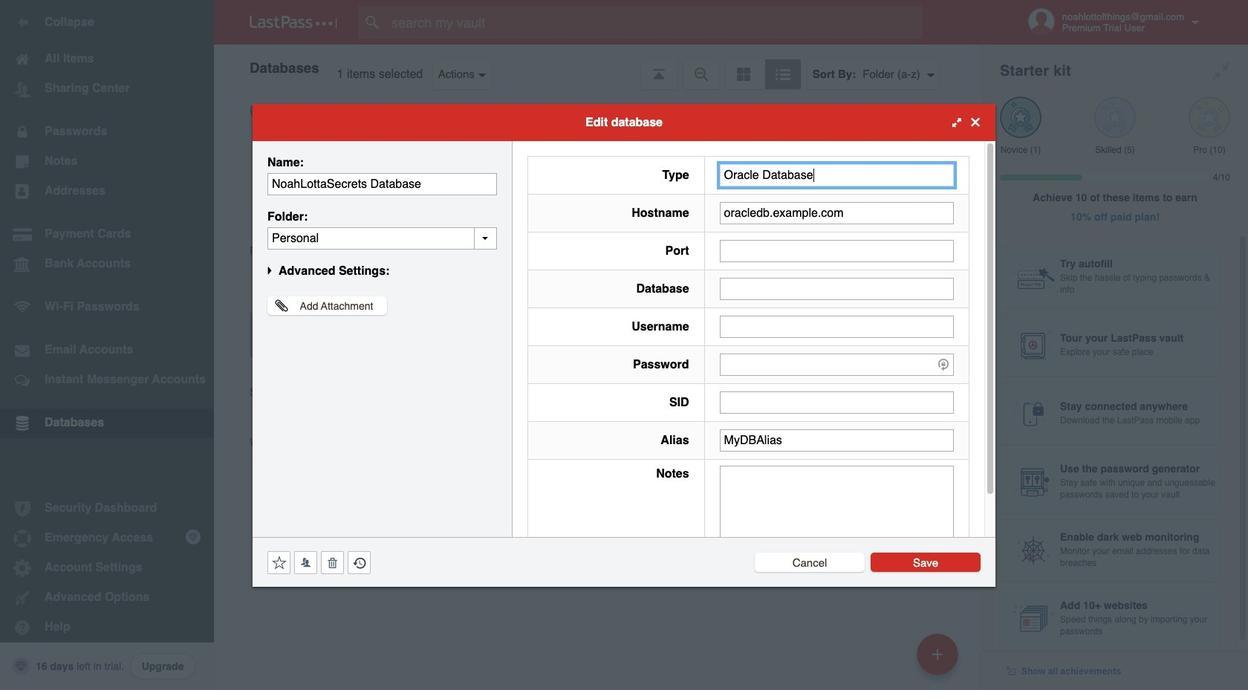 Task type: locate. For each thing, give the bounding box(es) containing it.
None password field
[[720, 353, 954, 376]]

None text field
[[268, 227, 497, 249], [720, 240, 954, 262], [720, 278, 954, 300], [720, 316, 954, 338], [720, 391, 954, 414], [720, 429, 954, 452], [268, 227, 497, 249], [720, 240, 954, 262], [720, 278, 954, 300], [720, 316, 954, 338], [720, 391, 954, 414], [720, 429, 954, 452]]

Search search field
[[358, 6, 952, 39]]

None text field
[[720, 164, 954, 186], [268, 173, 497, 195], [720, 202, 954, 224], [720, 466, 954, 558], [720, 164, 954, 186], [268, 173, 497, 195], [720, 202, 954, 224], [720, 466, 954, 558]]

new item navigation
[[912, 630, 968, 691]]

vault options navigation
[[214, 45, 983, 89]]

dialog
[[253, 104, 996, 587]]

lastpass image
[[250, 16, 337, 29]]

new item image
[[933, 649, 943, 660]]



Task type: vqa. For each thing, say whether or not it's contained in the screenshot.
CARET RIGHT icon
no



Task type: describe. For each thing, give the bounding box(es) containing it.
search my vault text field
[[358, 6, 952, 39]]

main navigation navigation
[[0, 0, 214, 691]]



